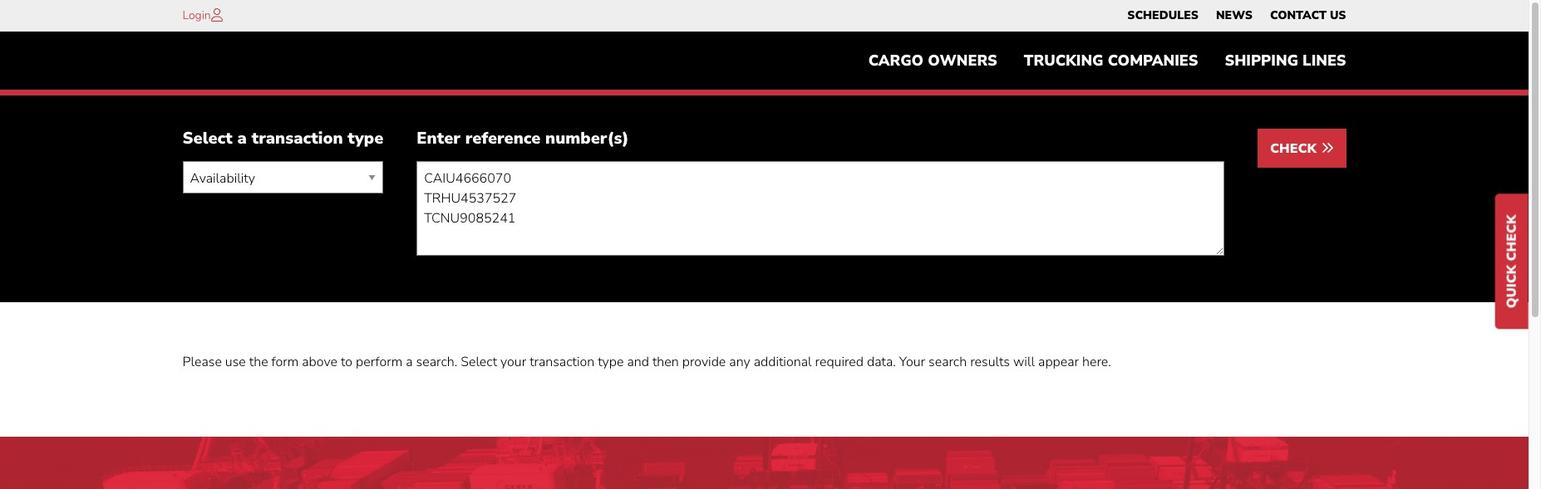 Task type: vqa. For each thing, say whether or not it's contained in the screenshot.
"reference"
yes



Task type: locate. For each thing, give the bounding box(es) containing it.
additional
[[754, 354, 812, 372]]

type left enter
[[348, 127, 383, 150]]

0 horizontal spatial transaction
[[252, 127, 343, 150]]

1 vertical spatial a
[[406, 354, 413, 372]]

your
[[899, 354, 925, 372]]

check
[[1270, 140, 1320, 158], [1503, 215, 1521, 261]]

footer
[[0, 437, 1529, 490]]

any
[[729, 354, 750, 372]]

1 horizontal spatial select
[[461, 354, 497, 372]]

menu bar up shipping
[[1119, 4, 1355, 27]]

shipping lines link
[[1211, 44, 1359, 78]]

quick check
[[1503, 215, 1521, 308]]

user image
[[211, 8, 222, 22]]

transaction
[[252, 127, 343, 150], [530, 354, 594, 372]]

data.
[[867, 354, 896, 372]]

us
[[1330, 7, 1346, 23]]

menu bar containing schedules
[[1119, 4, 1355, 27]]

please
[[182, 354, 222, 372]]

cargo
[[868, 51, 924, 71]]

enter
[[417, 127, 460, 150]]

0 horizontal spatial type
[[348, 127, 383, 150]]

type
[[348, 127, 383, 150], [598, 354, 624, 372]]

1 vertical spatial menu bar
[[855, 44, 1359, 78]]

above
[[302, 354, 337, 372]]

1 horizontal spatial transaction
[[530, 354, 594, 372]]

0 vertical spatial check
[[1270, 140, 1320, 158]]

select
[[182, 127, 233, 150], [461, 354, 497, 372]]

to
[[341, 354, 352, 372]]

reference
[[465, 127, 541, 150]]

a
[[237, 127, 247, 150], [406, 354, 413, 372]]

type left and
[[598, 354, 624, 372]]

trucking companies
[[1024, 51, 1198, 71]]

0 vertical spatial transaction
[[252, 127, 343, 150]]

quick
[[1503, 265, 1521, 308]]

lines
[[1303, 51, 1346, 71]]

1 vertical spatial transaction
[[530, 354, 594, 372]]

angle double right image
[[1320, 142, 1334, 155]]

news link
[[1216, 4, 1253, 27]]

schedules
[[1127, 7, 1199, 23]]

login link
[[182, 7, 211, 23]]

number(s)
[[545, 127, 629, 150]]

menu bar containing cargo owners
[[855, 44, 1359, 78]]

perform
[[356, 354, 402, 372]]

1 horizontal spatial check
[[1503, 215, 1521, 261]]

1 vertical spatial type
[[598, 354, 624, 372]]

1 vertical spatial select
[[461, 354, 497, 372]]

0 horizontal spatial a
[[237, 127, 247, 150]]

form
[[271, 354, 299, 372]]

menu bar down schedules link
[[855, 44, 1359, 78]]

Enter reference number(s) text field
[[417, 162, 1224, 256]]

contact us
[[1270, 7, 1346, 23]]

trucking companies link
[[1011, 44, 1211, 78]]

0 vertical spatial select
[[182, 127, 233, 150]]

login
[[182, 7, 211, 23]]

results
[[970, 354, 1010, 372]]

menu bar
[[1119, 4, 1355, 27], [855, 44, 1359, 78]]

required
[[815, 354, 864, 372]]

0 horizontal spatial check
[[1270, 140, 1320, 158]]

0 vertical spatial menu bar
[[1119, 4, 1355, 27]]

news
[[1216, 7, 1253, 23]]

0 vertical spatial type
[[348, 127, 383, 150]]

appear
[[1038, 354, 1079, 372]]

here.
[[1082, 354, 1111, 372]]

will
[[1013, 354, 1035, 372]]

1 vertical spatial check
[[1503, 215, 1521, 261]]

contact
[[1270, 7, 1327, 23]]



Task type: describe. For each thing, give the bounding box(es) containing it.
select a transaction type
[[182, 127, 383, 150]]

contact us link
[[1270, 4, 1346, 27]]

search
[[928, 354, 967, 372]]

quick check link
[[1495, 194, 1529, 329]]

1 horizontal spatial type
[[598, 354, 624, 372]]

shipping
[[1225, 51, 1298, 71]]

shipping lines
[[1225, 51, 1346, 71]]

provide
[[682, 354, 726, 372]]

companies
[[1108, 51, 1198, 71]]

0 vertical spatial a
[[237, 127, 247, 150]]

then
[[652, 354, 679, 372]]

enter reference number(s)
[[417, 127, 629, 150]]

trucking
[[1024, 51, 1103, 71]]

1 horizontal spatial a
[[406, 354, 413, 372]]

search.
[[416, 354, 457, 372]]

use
[[225, 354, 246, 372]]

0 horizontal spatial select
[[182, 127, 233, 150]]

owners
[[928, 51, 997, 71]]

schedules link
[[1127, 4, 1199, 27]]

check inside button
[[1270, 140, 1320, 158]]

and
[[627, 354, 649, 372]]

cargo owners link
[[855, 44, 1011, 78]]

cargo owners
[[868, 51, 997, 71]]

the
[[249, 354, 268, 372]]

please use the form above to perform a search. select your transaction type and then provide any additional required data. your search results will appear here.
[[182, 354, 1111, 372]]

check button
[[1258, 129, 1346, 168]]

your
[[500, 354, 526, 372]]



